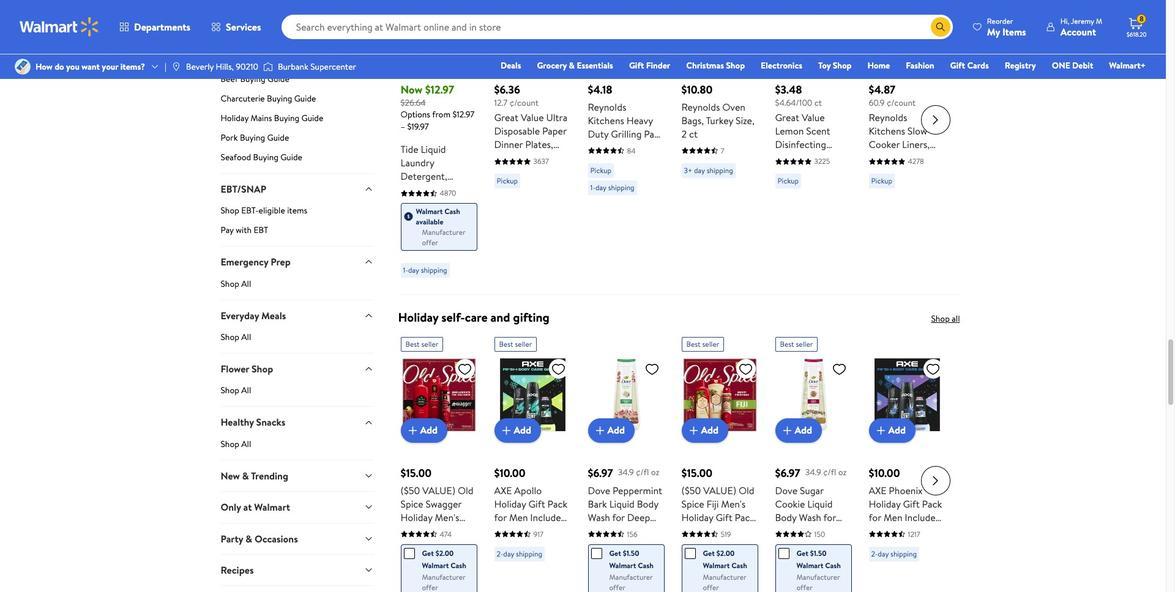 Task type: vqa. For each thing, say whether or not it's contained in the screenshot.


Task type: describe. For each thing, give the bounding box(es) containing it.
offer for $15.00 ($50 value) old spice fiji men's holiday gift pack with 2in1 shampoo and conditioner, body wash,  and aluminum free spray
[[703, 583, 719, 593]]

apple
[[221, 53, 242, 65]]

$10.00 for $10.00 axe apollo holiday gift pack for men includes sage & cedarwood body spray, antiperspirant deodorant stick & body
[[494, 466, 526, 481]]

(fits
[[904, 151, 922, 165]]

walmart inside dropdown button
[[254, 501, 290, 514]]

tide
[[401, 143, 418, 156]]

$6.97 for sugar
[[775, 466, 801, 481]]

buying for charcuterie buying guide
[[267, 92, 292, 105]]

($50 value) old spice fiji men's holiday gift pack with 2in1 shampoo and conditioner, body wash,  and aluminum free spray image
[[682, 357, 758, 433]]

1 get $1.50 walmart cash walmart plus, element from the left
[[591, 548, 654, 572]]

manufacturer for $15.00 ($50 value) old spice swagger holiday men's gift pack with body wash, dry spray, and 2in1 shampoo and conditioner
[[422, 572, 465, 583]]

cookie
[[775, 498, 805, 511]]

aluminum
[[682, 578, 725, 592]]

seller for $6.97 34.9 ¢/fl oz dove sugar cookie liquid body wash for deep nourishment holiday treats limited edition, 20 oz
[[796, 339, 813, 349]]

spray, for $15.00
[[401, 551, 426, 565]]

value for $6.36
[[521, 111, 544, 124]]

reorder my items
[[987, 16, 1026, 38]]

party
[[221, 532, 243, 546]]

get $2.00 walmart cash for $15.00 ($50 value) old spice swagger holiday men's gift pack with body wash, dry spray, and 2in1 shampoo and conditioner
[[422, 548, 466, 571]]

finder
[[646, 59, 671, 72]]

axe for $10.00 axe apollo holiday gift pack for men includes sage & cedarwood body spray, antiperspirant deodorant stick & body
[[494, 484, 512, 498]]

walmart for 2nd 'get $1.50 walmart cash walmart plus,' element
[[797, 561, 824, 571]]

1 2- from the left
[[497, 549, 503, 559]]

cards
[[967, 59, 989, 72]]

care
[[465, 309, 488, 325]]

meals
[[261, 309, 286, 322]]

3
[[896, 592, 901, 593]]

shop all for everyday
[[221, 331, 251, 343]]

inch,
[[536, 151, 556, 165]]

Get $1.50 Walmart Cash checkbox
[[591, 548, 602, 559]]

¢/count for $4.87
[[887, 97, 916, 109]]

walmart image
[[20, 17, 99, 37]]

services
[[226, 20, 261, 34]]

trending
[[251, 469, 288, 483]]

reynolds for $10.80
[[682, 100, 720, 114]]

shop down emergency
[[221, 278, 239, 290]]

grocery & essentials
[[537, 59, 613, 72]]

now
[[401, 82, 423, 97]]

product group containing $6.36
[[494, 0, 571, 289]]

84
[[627, 146, 636, 156]]

34.9 for peppermint
[[618, 467, 634, 479]]

holiday inside $10.00 axe phoenix holiday gift pack for men includes crushed mint & rosemary body spray, antiperspirant stick & body wash, 3 count
[[869, 498, 901, 511]]

flower
[[221, 362, 249, 376]]

ounce
[[815, 165, 843, 178]]

wash, inside $10.00 axe phoenix holiday gift pack for men includes crushed mint & rosemary body spray, antiperspirant stick & body wash, 3 count
[[869, 592, 894, 593]]

beverly
[[186, 61, 214, 73]]

holiday inside $15.00 ($50 value) old spice fiji men's holiday gift pack with 2in1 shampoo and conditioner, body wash,  and aluminum free spray
[[682, 511, 714, 524]]

get $2.00 walmart cash checkbox for $15.00 ($50 value) old spice fiji men's holiday gift pack with 2in1 shampoo and conditioner, body wash,  and aluminum free spray
[[685, 548, 696, 559]]

add to cart image
[[687, 40, 701, 54]]

cedarwood
[[494, 538, 543, 551]]

body right rosemary
[[913, 538, 935, 551]]

1 horizontal spatial 1-day shipping
[[590, 182, 635, 193]]

reorder
[[987, 16, 1013, 26]]

value) for $15.00 ($50 value) old spice swagger holiday men's gift pack with body wash, dry spray, and 2in1 shampoo and conditioner
[[422, 484, 455, 498]]

for inside $10.00 axe apollo holiday gift pack for men includes sage & cedarwood body spray, antiperspirant deodorant stick & body
[[494, 511, 507, 524]]

& down cedarwood at the bottom left
[[494, 592, 501, 593]]

occasions
[[255, 532, 298, 546]]

body inside $10.00 axe apollo holiday gift pack for men includes sage & cedarwood body spray, antiperspirant deodorant stick & body
[[546, 538, 567, 551]]

and down dry
[[442, 565, 458, 578]]

4870
[[440, 188, 456, 198]]

dry
[[452, 538, 467, 551]]

seller for $15.00 ($50 value) old spice swagger holiday men's gift pack with body wash, dry spray, and 2in1 shampoo and conditioner
[[421, 339, 439, 349]]

day down inches on the right of the page
[[596, 182, 607, 193]]

add to favorites list, axe apollo holiday gift pack for men includes sage & cedarwood body spray, antiperspirant deodorant stick & body wash, 3 count image
[[551, 362, 566, 377]]

shop down 'healthy'
[[221, 438, 239, 450]]

buying for pork buying guide
[[240, 132, 265, 144]]

pickup for $4.18
[[590, 165, 612, 176]]

with for $15.00 ($50 value) old spice swagger holiday men's gift pack with body wash, dry spray, and 2in1 shampoo and conditioner
[[442, 524, 460, 538]]

and right the care
[[491, 309, 510, 325]]

want
[[82, 61, 100, 73]]

manufacturer offer for $6.97 34.9 ¢/fl oz dove sugar cookie liquid body wash for deep nourishment holiday treats limited edition, 20 oz
[[797, 572, 840, 593]]

liquid inside the tide liquid laundry detergent, original, 64 loads 92 fl oz, he compatible
[[421, 143, 446, 156]]

$6.97 for peppermint
[[588, 466, 613, 481]]

buying inside buying guides dropdown button
[[221, 31, 250, 44]]

pack inside $10.00 axe phoenix holiday gift pack for men includes crushed mint & rosemary body spray, antiperspirant stick & body wash, 3 count
[[922, 498, 942, 511]]

hi,
[[1061, 16, 1070, 26]]

get for $6.97 34.9 ¢/fl oz dove sugar cookie liquid body wash for deep nourishment holiday treats limited edition, 20 oz
[[797, 548, 809, 559]]

ebt
[[254, 224, 268, 236]]

1 vertical spatial $12.97
[[453, 108, 475, 121]]

ebt/snap button
[[221, 173, 374, 205]]

spray, inside $10.00 axe apollo holiday gift pack for men includes sage & cedarwood body spray, antiperspirant deodorant stick & body
[[494, 551, 520, 565]]

day down sage
[[503, 549, 514, 559]]

shop right toy
[[833, 59, 852, 72]]

recipes button
[[221, 555, 374, 586]]

gift inside $15.00 ($50 value) old spice fiji men's holiday gift pack with 2in1 shampoo and conditioner, body wash,  and aluminum free spray
[[716, 511, 733, 524]]

manufacturer offer down 156
[[609, 572, 653, 593]]

services button
[[201, 12, 272, 42]]

add to favorites list, ($50 value) old spice fiji men's holiday gift pack with 2in1 shampoo and conditioner, body wash,  and aluminum free spray image
[[739, 362, 753, 377]]

apple buying guide
[[221, 53, 294, 65]]

519
[[721, 529, 731, 540]]

wipes,
[[775, 151, 803, 165]]

3.5
[[645, 141, 657, 154]]

from
[[432, 108, 451, 121]]

get $2.00 walmart cash walmart plus, element for $15.00 ($50 value) old spice swagger holiday men's gift pack with body wash, dry spray, and 2in1 shampoo and conditioner
[[404, 548, 467, 572]]

9.63
[[618, 141, 635, 154]]

edition, for bark
[[622, 551, 654, 565]]

$4.87
[[869, 82, 896, 97]]

beverly hills, 90210
[[186, 61, 258, 73]]

essentials
[[577, 59, 613, 72]]

grilling
[[611, 127, 642, 141]]

gift left cards
[[950, 59, 965, 72]]

one debit link
[[1047, 59, 1099, 72]]

get $2.00 walmart cash checkbox for $15.00 ($50 value) old spice swagger holiday men's gift pack with body wash, dry spray, and 2in1 shampoo and conditioner
[[404, 548, 415, 559]]

shop all for emergency
[[221, 278, 251, 290]]

deals link
[[495, 59, 527, 72]]

spray, for $10.00
[[869, 551, 895, 565]]

toy
[[818, 59, 831, 72]]

10
[[524, 151, 533, 165]]

my
[[987, 25, 1000, 38]]

reynolds kitchens heavy duty grilling pan, 13.25 x 9.63 x 3.5 inches image
[[588, 0, 665, 49]]

917
[[534, 529, 544, 540]]

for inside $6.97 34.9 ¢/fl oz dove peppermint bark liquid body wash for deep nourishment holiday treats limited edition, 20 oz
[[612, 511, 625, 524]]

tide liquid laundry detergent, original, 64 loads 92 fl oz, he compatible image
[[401, 0, 477, 49]]

reynolds inside $4.87 60.9 ¢/count reynolds kitchens slow cooker liners, regular (fits 3-8 quarts), 8 count
[[869, 111, 907, 124]]

regular
[[869, 151, 901, 165]]

items
[[287, 205, 307, 217]]

best seller for $10.00 axe apollo holiday gift pack for men includes sage & cedarwood body spray, antiperspirant deodorant stick & body
[[499, 339, 532, 349]]

antiperspirant inside $10.00 axe apollo holiday gift pack for men includes sage & cedarwood body spray, antiperspirant deodorant stick & body
[[494, 565, 555, 578]]

shop up the pay
[[221, 205, 239, 217]]

pork
[[221, 132, 238, 144]]

cash for $6.97 34.9 ¢/fl oz dove sugar cookie liquid body wash for deep nourishment holiday treats limited edition, 20 oz
[[825, 561, 841, 571]]

gift inside $10.00 axe apollo holiday gift pack for men includes sage & cedarwood body spray, antiperspirant deodorant stick & body
[[529, 498, 545, 511]]

fiji
[[707, 498, 719, 511]]

body inside $15.00 ($50 value) old spice fiji men's holiday gift pack with 2in1 shampoo and conditioner, body wash,  and aluminum free spray
[[682, 565, 703, 578]]

one debit
[[1052, 59, 1094, 72]]

shampoo inside $15.00 ($50 value) old spice swagger holiday men's gift pack with body wash, dry spray, and 2in1 shampoo and conditioner
[[401, 565, 440, 578]]

at
[[243, 501, 252, 514]]

& right new
[[242, 469, 249, 483]]

$10.80
[[682, 82, 713, 97]]

get for $15.00 ($50 value) old spice swagger holiday men's gift pack with body wash, dry spray, and 2in1 shampoo and conditioner
[[422, 548, 434, 559]]

deep for bark
[[627, 511, 650, 524]]

best seller for $15.00 ($50 value) old spice swagger holiday men's gift pack with body wash, dry spray, and 2in1 shampoo and conditioner
[[406, 339, 439, 349]]

$6.36 12.7 ¢/count great value ultra disposable paper dinner plates, white, 10 inch, 50 plates, patterned
[[494, 82, 569, 178]]

2in1 inside $15.00 ($50 value) old spice swagger holiday men's gift pack with body wash, dry spray, and 2in1 shampoo and conditioner
[[446, 551, 462, 565]]

and right aluminum
[[732, 565, 748, 578]]

$15.00 ($50 value) old spice swagger holiday men's gift pack with body wash, dry spray, and 2in1 shampoo and conditioner
[[401, 466, 474, 592]]

self-
[[442, 309, 465, 325]]

men's inside $15.00 ($50 value) old spice swagger holiday men's gift pack with body wash, dry spray, and 2in1 shampoo and conditioner
[[435, 511, 459, 524]]

guide down charcuterie buying guide link
[[302, 112, 323, 124]]

walmart inside walmart cash available
[[416, 206, 443, 217]]

& right grocery
[[569, 59, 575, 72]]

$1.50 for 2nd 'get $1.50 walmart cash walmart plus,' element
[[810, 548, 827, 559]]

shop left "all"
[[931, 313, 950, 325]]

0 vertical spatial $12.97
[[425, 82, 454, 97]]

gift cards
[[950, 59, 989, 72]]

charcuterie buying guide
[[221, 92, 316, 105]]

with for $15.00 ($50 value) old spice fiji men's holiday gift pack with 2in1 shampoo and conditioner, body wash,  and aluminum free spray
[[682, 524, 700, 538]]

get $2.00 walmart cash for $15.00 ($50 value) old spice fiji men's holiday gift pack with 2in1 shampoo and conditioner, body wash,  and aluminum free spray
[[703, 548, 747, 571]]

axe phoenix holiday gift pack for men includes crushed mint & rosemary body spray, antiperspirant stick & body wash, 3 count image
[[869, 357, 946, 433]]

add to favorites list, dove sugar cookie liquid body wash for deep nourishment holiday treats limited edition, 20 oz image
[[832, 362, 847, 377]]

day down available
[[408, 265, 419, 276]]

1 2-day shipping from the left
[[497, 549, 542, 559]]

spice for $15.00 ($50 value) old spice swagger holiday men's gift pack with body wash, dry spray, and 2in1 shampoo and conditioner
[[401, 498, 423, 511]]

dove for bark
[[588, 484, 610, 498]]

manufacturer for $15.00 ($50 value) old spice fiji men's holiday gift pack with 2in1 shampoo and conditioner, body wash,  and aluminum free spray
[[703, 572, 746, 583]]

¢/fl for sugar
[[823, 467, 837, 479]]

2 get $1.50 walmart cash walmart plus, element from the left
[[778, 548, 841, 572]]

pickup for $3.48
[[778, 176, 799, 186]]

wash for bark
[[588, 511, 610, 524]]

90210
[[236, 61, 258, 73]]

slow
[[908, 124, 928, 138]]

holiday inside $15.00 ($50 value) old spice swagger holiday men's gift pack with body wash, dry spray, and 2in1 shampoo and conditioner
[[401, 511, 433, 524]]

liquid for cookie
[[808, 498, 833, 511]]

guides
[[252, 31, 282, 44]]

shop down flower
[[221, 385, 239, 397]]

loads
[[453, 183, 477, 197]]

shipping down 1217
[[891, 549, 917, 559]]

2
[[682, 127, 687, 141]]

shampoo inside $15.00 ($50 value) old spice fiji men's holiday gift pack with 2in1 shampoo and conditioner, body wash,  and aluminum free spray
[[682, 538, 721, 551]]

beef
[[221, 73, 238, 85]]

buying for beef buying guide
[[240, 73, 266, 85]]

$4.87 60.9 ¢/count reynolds kitchens slow cooker liners, regular (fits 3-8 quarts), 8 count
[[869, 82, 940, 178]]

shop all link
[[931, 313, 960, 325]]

holiday inside $10.00 axe apollo holiday gift pack for men includes sage & cedarwood body spray, antiperspirant deodorant stick & body
[[494, 498, 526, 511]]

for inside the $6.97 34.9 ¢/fl oz dove sugar cookie liquid body wash for deep nourishment holiday treats limited edition, 20 oz
[[824, 511, 836, 524]]

walmart+ link
[[1104, 59, 1152, 72]]

ct inside $10.80 reynolds oven bags, turkey size, 2 ct
[[689, 127, 698, 141]]

offer for $15.00 ($50 value) old spice swagger holiday men's gift pack with body wash, dry spray, and 2in1 shampoo and conditioner
[[422, 583, 438, 593]]

wash, inside $15.00 ($50 value) old spice swagger holiday men's gift pack with body wash, dry spray, and 2in1 shampoo and conditioner
[[425, 538, 449, 551]]

debit
[[1073, 59, 1094, 72]]

pack inside $10.00 axe apollo holiday gift pack for men includes sage & cedarwood body spray, antiperspirant deodorant stick & body
[[548, 498, 568, 511]]

pay with ebt link
[[221, 224, 374, 246]]

get $1.50 walmart cash for get $1.50 walmart cash checkbox
[[797, 548, 841, 571]]

items
[[1003, 25, 1026, 38]]

shop all for flower
[[221, 385, 251, 397]]

& right sage
[[517, 524, 524, 538]]

lbs,
[[781, 165, 797, 178]]

–
[[401, 121, 405, 133]]

gift left finder
[[629, 59, 644, 72]]

eligible
[[259, 205, 285, 217]]

1 vertical spatial 1-day shipping
[[403, 265, 447, 276]]

old for $15.00 ($50 value) old spice fiji men's holiday gift pack with 2in1 shampoo and conditioner, body wash,  and aluminum free spray
[[739, 484, 755, 498]]

charcuterie
[[221, 92, 265, 105]]

m
[[1096, 16, 1103, 26]]

manufacturer down 156
[[609, 572, 653, 583]]

dove for cookie
[[775, 484, 798, 498]]

all for flower
[[241, 385, 251, 397]]

 image for burbank
[[263, 61, 273, 73]]

& right mint
[[929, 524, 935, 538]]

1 vertical spatial 1-
[[403, 265, 408, 276]]

3225
[[815, 156, 830, 167]]

+2 options
[[609, 65, 643, 75]]

seafood buying guide
[[221, 151, 302, 163]]

men for $10.00 axe apollo holiday gift pack for men includes sage & cedarwood body spray, antiperspirant deodorant stick & body
[[509, 511, 528, 524]]

buying inside 'holiday mains buying guide' link
[[274, 112, 299, 124]]

next slide for product carousel list image for $6.97
[[921, 467, 950, 496]]

hills,
[[216, 61, 234, 73]]

shop all link for emergency prep
[[221, 278, 374, 300]]

body down rosemary
[[901, 578, 922, 592]]

reynolds kitchens slow cooker liners, regular (fits 3-8 quarts), 8 count image
[[869, 0, 946, 49]]

search icon image
[[936, 22, 946, 32]]

manufacturer down compatible
[[422, 227, 465, 238]]

manufacturer offer for $15.00 ($50 value) old spice fiji men's holiday gift pack with 2in1 shampoo and conditioner, body wash,  and aluminum free spray
[[703, 572, 746, 593]]

get $1.50 walmart cash for get $1.50 walmart cash option
[[609, 548, 654, 571]]

best for $6.97 34.9 ¢/fl oz dove sugar cookie liquid body wash for deep nourishment holiday treats limited edition, 20 oz
[[780, 339, 794, 349]]

fashion link
[[901, 59, 940, 72]]

men's inside $15.00 ($50 value) old spice fiji men's holiday gift pack with 2in1 shampoo and conditioner, body wash,  and aluminum free spray
[[721, 498, 746, 511]]

body inside the $6.97 34.9 ¢/fl oz dove sugar cookie liquid body wash for deep nourishment holiday treats limited edition, 20 oz
[[775, 511, 797, 524]]

shop ebt-eligible items
[[221, 205, 307, 217]]

& right party
[[246, 532, 252, 546]]

kitchens inside $4.18 reynolds kitchens heavy duty grilling pan, 13.25 x 9.63 x 3.5 inches
[[588, 114, 624, 127]]

8 inside 8 $618.20
[[1140, 14, 1144, 24]]

wash, inside $15.00 ($50 value) old spice fiji men's holiday gift pack with 2in1 shampoo and conditioner, body wash,  and aluminum free spray
[[706, 565, 730, 578]]

cash for $15.00 ($50 value) old spice fiji men's holiday gift pack with 2in1 shampoo and conditioner, body wash,  and aluminum free spray
[[732, 561, 747, 571]]

($50 for $15.00 ($50 value) old spice fiji men's holiday gift pack with 2in1 shampoo and conditioner, body wash,  and aluminum free spray
[[682, 484, 701, 498]]

and down 474
[[429, 551, 444, 565]]

best for $15.00 ($50 value) old spice swagger holiday men's gift pack with body wash, dry spray, and 2in1 shampoo and conditioner
[[406, 339, 420, 349]]

shop all for healthy
[[221, 438, 251, 450]]

old for $15.00 ($50 value) old spice swagger holiday men's gift pack with body wash, dry spray, and 2in1 shampoo and conditioner
[[458, 484, 474, 498]]

treats for bark
[[622, 538, 647, 551]]

$4.18
[[588, 82, 613, 97]]

paper
[[542, 124, 567, 138]]

product group containing $10.80
[[682, 0, 758, 289]]

white,
[[494, 151, 522, 165]]

Search search field
[[281, 15, 953, 39]]



Task type: locate. For each thing, give the bounding box(es) containing it.
34.9 for sugar
[[805, 467, 821, 479]]

Get $2.00 Walmart Cash checkbox
[[404, 548, 415, 559], [685, 548, 696, 559]]

20 for cookie
[[775, 578, 787, 592]]

buying for apple buying guide
[[244, 53, 270, 65]]

guide for beef buying guide
[[268, 73, 289, 85]]

1 horizontal spatial spray,
[[494, 551, 520, 565]]

2 34.9 from the left
[[805, 467, 821, 479]]

1 next slide for product carousel list image from the top
[[921, 105, 950, 135]]

0 horizontal spatial ct
[[689, 127, 698, 141]]

next slide for product carousel list image up mint
[[921, 467, 950, 496]]

great value ultra disposable paper dinner plates, white, 10 inch, 50 plates, patterned image
[[494, 0, 571, 49]]

deep inside $6.97 34.9 ¢/fl oz dove peppermint bark liquid body wash for deep nourishment holiday treats limited edition, 20 oz
[[627, 511, 650, 524]]

flower shop
[[221, 362, 273, 376]]

2 axe from the left
[[869, 484, 887, 498]]

options up now
[[410, 40, 445, 54]]

manufacturer offer down conditioner,
[[703, 572, 746, 593]]

3 get from the left
[[703, 548, 715, 559]]

0 horizontal spatial  image
[[15, 59, 31, 75]]

1 horizontal spatial get $2.00 walmart cash walmart plus, element
[[685, 548, 748, 572]]

4 seller from the left
[[796, 339, 813, 349]]

 image right 90210
[[263, 61, 273, 73]]

manufacturer offer down compatible
[[422, 227, 465, 248]]

shop right flower
[[252, 362, 273, 376]]

1 horizontal spatial shampoo
[[682, 538, 721, 551]]

2 ($50 from the left
[[682, 484, 701, 498]]

you
[[66, 61, 80, 73]]

$6.97 34.9 ¢/fl oz dove peppermint bark liquid body wash for deep nourishment holiday treats limited edition, 20 oz
[[588, 466, 662, 578]]

how do you want your items?
[[36, 61, 145, 73]]

includes for $10.00 axe apollo holiday gift pack for men includes sage & cedarwood body spray, antiperspirant deodorant stick & body
[[530, 511, 565, 524]]

liquid right the cookie
[[808, 498, 833, 511]]

1 horizontal spatial get $1.50 walmart cash walmart plus, element
[[778, 548, 841, 572]]

seller down "gifting"
[[515, 339, 532, 349]]

ultra
[[546, 111, 568, 124]]

wash,
[[425, 538, 449, 551], [706, 565, 730, 578], [869, 592, 894, 593]]

treats
[[622, 538, 647, 551], [809, 551, 835, 565]]

4 get from the left
[[797, 548, 809, 559]]

kitchens up regular
[[869, 124, 905, 138]]

5.5
[[800, 165, 812, 178]]

product group containing $4.18
[[588, 0, 665, 289]]

($50 value) old spice swagger holiday men's gift pack with body wash, dry spray, and 2in1 shampoo and conditioner image
[[401, 357, 477, 433]]

spice
[[401, 498, 423, 511], [682, 498, 704, 511]]

0 vertical spatial options
[[410, 40, 445, 54]]

healthy
[[221, 416, 254, 429]]

4 shop all from the top
[[221, 438, 251, 450]]

$15.00 for $15.00 ($50 value) old spice fiji men's holiday gift pack with 2in1 shampoo and conditioner, body wash,  and aluminum free spray
[[682, 466, 713, 481]]

1 value from the left
[[521, 111, 544, 124]]

0 horizontal spatial reynolds
[[588, 100, 627, 114]]

ebt-
[[241, 205, 259, 217]]

20 for bark
[[588, 565, 599, 578]]

1 x from the left
[[611, 141, 616, 154]]

0 horizontal spatial spice
[[401, 498, 423, 511]]

best seller
[[406, 339, 439, 349], [499, 339, 532, 349], [687, 339, 720, 349], [780, 339, 813, 349]]

64
[[439, 183, 451, 197]]

1 horizontal spatial $15.00
[[682, 466, 713, 481]]

3 spray, from the left
[[869, 551, 895, 565]]

buying inside seafood buying guide link
[[253, 151, 278, 163]]

walmart for 1st 'get $1.50 walmart cash walmart plus,' element from the left
[[609, 561, 636, 571]]

4 best seller from the left
[[780, 339, 813, 349]]

0 horizontal spatial with
[[236, 224, 252, 236]]

limited for cookie
[[775, 565, 807, 578]]

spray, inside $15.00 ($50 value) old spice swagger holiday men's gift pack with body wash, dry spray, and 2in1 shampoo and conditioner
[[401, 551, 426, 565]]

ct inside $3.48 $4.64/100 ct great value lemon scent disinfecting wipes, 75 count, 1 lbs, 5.5 ounce
[[815, 97, 822, 109]]

1 get $2.00 walmart cash from the left
[[422, 548, 466, 571]]

holiday mains buying guide link
[[221, 112, 374, 129]]

gift inside $15.00 ($50 value) old spice swagger holiday men's gift pack with body wash, dry spray, and 2in1 shampoo and conditioner
[[401, 524, 417, 538]]

hi, jeremy m account
[[1061, 16, 1103, 38]]

3 shop all link from the top
[[221, 385, 374, 407]]

0 horizontal spatial 2in1
[[446, 551, 462, 565]]

reynolds down "$4.18"
[[588, 100, 627, 114]]

treats inside the $6.97 34.9 ¢/fl oz dove sugar cookie liquid body wash for deep nourishment holiday treats limited edition, 20 oz
[[809, 551, 835, 565]]

2 $1.50 from the left
[[810, 548, 827, 559]]

bags,
[[682, 114, 704, 127]]

best
[[406, 339, 420, 349], [499, 339, 513, 349], [687, 339, 701, 349], [780, 339, 794, 349]]

$6.36
[[494, 82, 520, 97]]

he
[[436, 197, 449, 210]]

2 vertical spatial wash,
[[869, 592, 894, 593]]

2 horizontal spatial wash,
[[869, 592, 894, 593]]

$15.00 up fiji
[[682, 466, 713, 481]]

¢/count for $6.36
[[510, 97, 539, 109]]

($50 inside $15.00 ($50 value) old spice swagger holiday men's gift pack with body wash, dry spray, and 2in1 shampoo and conditioner
[[401, 484, 420, 498]]

old right fiji
[[739, 484, 755, 498]]

20 down get $1.50 walmart cash option
[[588, 565, 599, 578]]

kitchens inside $4.87 60.9 ¢/count reynolds kitchens slow cooker liners, regular (fits 3-8 quarts), 8 count
[[869, 124, 905, 138]]

1 shop all link from the top
[[221, 278, 374, 300]]

0 horizontal spatial wash
[[588, 511, 610, 524]]

¢/fl inside $6.97 34.9 ¢/fl oz dove peppermint bark liquid body wash for deep nourishment holiday treats limited edition, 20 oz
[[636, 467, 649, 479]]

compatible
[[401, 210, 450, 224]]

$2.00 for $15.00 ($50 value) old spice swagger holiday men's gift pack with body wash, dry spray, and 2in1 shampoo and conditioner
[[436, 548, 454, 559]]

liquid for bark
[[610, 498, 635, 511]]

pickup left 5.5
[[778, 176, 799, 186]]

body up get $1.50 walmart cash checkbox
[[775, 511, 797, 524]]

value for $3.48
[[802, 111, 825, 124]]

1 horizontal spatial 8
[[934, 151, 939, 165]]

body inside $6.97 34.9 ¢/fl oz dove peppermint bark liquid body wash for deep nourishment holiday treats limited edition, 20 oz
[[637, 498, 659, 511]]

wash inside $6.97 34.9 ¢/fl oz dove peppermint bark liquid body wash for deep nourishment holiday treats limited edition, 20 oz
[[588, 511, 610, 524]]

1 horizontal spatial wash
[[799, 511, 821, 524]]

pack inside $15.00 ($50 value) old spice swagger holiday men's gift pack with body wash, dry spray, and 2in1 shampoo and conditioner
[[420, 524, 440, 538]]

2 $15.00 from the left
[[682, 466, 713, 481]]

get for $15.00 ($50 value) old spice fiji men's holiday gift pack with 2in1 shampoo and conditioner, body wash,  and aluminum free spray
[[703, 548, 715, 559]]

buying inside pork buying guide link
[[240, 132, 265, 144]]

all
[[952, 313, 960, 325]]

sugar
[[800, 484, 824, 498]]

0 horizontal spatial spray,
[[401, 551, 426, 565]]

1 horizontal spatial men's
[[721, 498, 746, 511]]

$3.48
[[775, 82, 802, 97]]

2- down sage
[[497, 549, 503, 559]]

swagger
[[426, 498, 462, 511]]

$6.97 up bark
[[588, 466, 613, 481]]

0 horizontal spatial get $2.00 walmart cash walmart plus, element
[[404, 548, 467, 572]]

 image right |
[[171, 62, 181, 72]]

shampoo up aluminum
[[682, 538, 721, 551]]

0 horizontal spatial value
[[521, 111, 544, 124]]

add to favorites list, axe phoenix holiday gift pack for men includes crushed mint & rosemary body spray, antiperspirant stick & body wash, 3 count image
[[926, 362, 941, 377]]

buying for seafood buying guide
[[253, 151, 278, 163]]

beef buying guide
[[221, 73, 289, 85]]

$10.00 inside $10.00 axe phoenix holiday gift pack for men includes crushed mint & rosemary body spray, antiperspirant stick & body wash, 3 count
[[869, 466, 900, 481]]

2 get $2.00 walmart cash from the left
[[703, 548, 747, 571]]

$6.97 up sugar
[[775, 466, 801, 481]]

axe apollo holiday gift pack for men includes sage & cedarwood body spray, antiperspirant deodorant stick & body wash, 3 count image
[[494, 357, 571, 433]]

value down $4.64/100
[[802, 111, 825, 124]]

seller
[[421, 339, 439, 349], [515, 339, 532, 349], [702, 339, 720, 349], [796, 339, 813, 349]]

1 value) from the left
[[422, 484, 455, 498]]

for right bark
[[612, 511, 625, 524]]

1 $2.00 from the left
[[436, 548, 454, 559]]

gift inside $10.00 axe phoenix holiday gift pack for men includes crushed mint & rosemary body spray, antiperspirant stick & body wash, 3 count
[[903, 498, 920, 511]]

options inside now $12.97 $26.64 options from $12.97 – $19.97
[[401, 108, 430, 121]]

reynolds down $10.80
[[682, 100, 720, 114]]

guide for seafood buying guide
[[281, 151, 302, 163]]

2 great from the left
[[775, 111, 800, 124]]

20 inside the $6.97 34.9 ¢/fl oz dove sugar cookie liquid body wash for deep nourishment holiday treats limited edition, 20 oz
[[775, 578, 787, 592]]

¢/count right the 12.7 on the left
[[510, 97, 539, 109]]

1 horizontal spatial liquid
[[610, 498, 635, 511]]

shipping down available
[[421, 265, 447, 276]]

2 includes from the left
[[905, 511, 940, 524]]

0 vertical spatial ct
[[815, 97, 822, 109]]

0 horizontal spatial treats
[[622, 538, 647, 551]]

spray, down sage
[[494, 551, 520, 565]]

axe left phoenix
[[869, 484, 887, 498]]

2 best seller from the left
[[499, 339, 532, 349]]

dove inside the $6.97 34.9 ¢/fl oz dove sugar cookie liquid body wash for deep nourishment holiday treats limited edition, 20 oz
[[775, 484, 798, 498]]

1 horizontal spatial 2-day shipping
[[871, 549, 917, 559]]

1 horizontal spatial nourishment
[[775, 538, 831, 551]]

0 horizontal spatial great
[[494, 111, 519, 124]]

deep for cookie
[[775, 524, 798, 538]]

pork buying guide
[[221, 132, 289, 144]]

0 vertical spatial 1-
[[590, 182, 596, 193]]

beef buying guide link
[[221, 73, 374, 90]]

0 horizontal spatial wash,
[[425, 538, 449, 551]]

dinner
[[494, 138, 523, 151]]

cash inside walmart cash available
[[445, 206, 460, 217]]

holiday inside $6.97 34.9 ¢/fl oz dove peppermint bark liquid body wash for deep nourishment holiday treats limited edition, 20 oz
[[588, 538, 620, 551]]

for up 150
[[824, 511, 836, 524]]

includes up 1217
[[905, 511, 940, 524]]

0 vertical spatial 2in1
[[702, 524, 718, 538]]

men's right fiji
[[721, 498, 746, 511]]

1 get $2.00 walmart cash checkbox from the left
[[404, 548, 415, 559]]

with inside $15.00 ($50 value) old spice swagger holiday men's gift pack with body wash, dry spray, and 2in1 shampoo and conditioner
[[442, 524, 460, 538]]

count inside $10.00 axe phoenix holiday gift pack for men includes crushed mint & rosemary body spray, antiperspirant stick & body wash, 3 count
[[904, 592, 930, 593]]

$12.97 up the from
[[425, 82, 454, 97]]

$618.20
[[1127, 30, 1147, 39]]

seller for $10.00 axe apollo holiday gift pack for men includes sage & cedarwood body spray, antiperspirant deodorant stick & body
[[515, 339, 532, 349]]

shipping down 917
[[516, 549, 542, 559]]

with up conditioner,
[[682, 524, 700, 538]]

disposable
[[494, 124, 540, 138]]

¢/fl for peppermint
[[636, 467, 649, 479]]

2 horizontal spatial spray,
[[869, 551, 895, 565]]

mains
[[251, 112, 272, 124]]

with inside $15.00 ($50 value) old spice fiji men's holiday gift pack with 2in1 shampoo and conditioner, body wash,  and aluminum free spray
[[682, 524, 700, 538]]

gift left 474
[[401, 524, 417, 538]]

($50 left swagger
[[401, 484, 420, 498]]

1 horizontal spatial 2in1
[[702, 524, 718, 538]]

2 $2.00 from the left
[[717, 548, 735, 559]]

1 vertical spatial next slide for product carousel list image
[[921, 467, 950, 496]]

pack left 474
[[420, 524, 440, 538]]

Walmart Site-Wide search field
[[281, 15, 953, 39]]

$10.00 inside $10.00 axe apollo holiday gift pack for men includes sage & cedarwood body spray, antiperspirant deodorant stick & body
[[494, 466, 526, 481]]

deep up 156
[[627, 511, 650, 524]]

60.9
[[869, 97, 885, 109]]

grocery & essentials link
[[532, 59, 619, 72]]

2 old from the left
[[739, 484, 755, 498]]

1 for from the left
[[494, 511, 507, 524]]

shop right christmas
[[726, 59, 745, 72]]

2 best from the left
[[499, 339, 513, 349]]

nourishment
[[588, 524, 643, 538], [775, 538, 831, 551]]

4 best from the left
[[780, 339, 794, 349]]

peppermint
[[613, 484, 662, 498]]

supercenter
[[310, 61, 356, 73]]

nourishment inside $6.97 34.9 ¢/fl oz dove peppermint bark liquid body wash for deep nourishment holiday treats limited edition, 20 oz
[[588, 524, 643, 538]]

all
[[241, 278, 251, 290], [241, 331, 251, 343], [241, 385, 251, 397], [241, 438, 251, 450]]

value inside $6.36 12.7 ¢/count great value ultra disposable paper dinner plates, white, 10 inch, 50 plates, patterned
[[521, 111, 544, 124]]

1- down compatible
[[403, 265, 408, 276]]

¢/fl inside the $6.97 34.9 ¢/fl oz dove sugar cookie liquid body wash for deep nourishment holiday treats limited edition, 20 oz
[[823, 467, 837, 479]]

1 horizontal spatial dove
[[775, 484, 798, 498]]

0 horizontal spatial $1.50
[[623, 548, 639, 559]]

limited inside the $6.97 34.9 ¢/fl oz dove sugar cookie liquid body wash for deep nourishment holiday treats limited edition, 20 oz
[[775, 565, 807, 578]]

get $1.50 walmart cash walmart plus, element down 150
[[778, 548, 841, 572]]

great for $3.48
[[775, 111, 800, 124]]

buying inside charcuterie buying guide link
[[267, 92, 292, 105]]

1 great from the left
[[494, 111, 519, 124]]

0 horizontal spatial ¢/count
[[510, 97, 539, 109]]

dove inside $6.97 34.9 ¢/fl oz dove peppermint bark liquid body wash for deep nourishment holiday treats limited edition, 20 oz
[[588, 484, 610, 498]]

1 spray, from the left
[[401, 551, 426, 565]]

2 horizontal spatial 8
[[1140, 14, 1144, 24]]

limited inside $6.97 34.9 ¢/fl oz dove peppermint bark liquid body wash for deep nourishment holiday treats limited edition, 20 oz
[[588, 551, 620, 565]]

manufacturer down conditioner,
[[703, 572, 746, 583]]

edition, inside $6.97 34.9 ¢/fl oz dove peppermint bark liquid body wash for deep nourishment holiday treats limited edition, 20 oz
[[622, 551, 654, 565]]

& down rosemary
[[892, 578, 899, 592]]

2 horizontal spatial liquid
[[808, 498, 833, 511]]

all down emergency
[[241, 278, 251, 290]]

2 stick from the left
[[869, 578, 890, 592]]

body inside $15.00 ($50 value) old spice swagger holiday men's gift pack with body wash, dry spray, and 2in1 shampoo and conditioner
[[401, 538, 422, 551]]

1 horizontal spatial $1.50
[[810, 548, 827, 559]]

1 get $2.00 walmart cash walmart plus, element from the left
[[404, 548, 467, 572]]

best seller for $6.97 34.9 ¢/fl oz dove sugar cookie liquid body wash for deep nourishment holiday treats limited edition, 20 oz
[[780, 339, 813, 349]]

shop down everyday
[[221, 331, 239, 343]]

x left 9.63
[[611, 141, 616, 154]]

manufacturer for $6.97 34.9 ¢/fl oz dove sugar cookie liquid body wash for deep nourishment holiday treats limited edition, 20 oz
[[797, 572, 840, 583]]

$19.97
[[407, 121, 429, 133]]

includes inside $10.00 axe apollo holiday gift pack for men includes sage & cedarwood body spray, antiperspirant deodorant stick & body
[[530, 511, 565, 524]]

1 ¢/count from the left
[[510, 97, 539, 109]]

ct
[[815, 97, 822, 109], [689, 127, 698, 141]]

1 horizontal spatial $10.00
[[869, 466, 900, 481]]

0 horizontal spatial ¢/fl
[[636, 467, 649, 479]]

men for $10.00 axe phoenix holiday gift pack for men includes crushed mint & rosemary body spray, antiperspirant stick & body wash, 3 count
[[884, 511, 903, 524]]

0 horizontal spatial 34.9
[[618, 467, 634, 479]]

limited down bark
[[588, 551, 620, 565]]

value
[[521, 111, 544, 124], [802, 111, 825, 124]]

0 horizontal spatial nourishment
[[588, 524, 643, 538]]

reynolds down 60.9
[[869, 111, 907, 124]]

guide for apple buying guide
[[272, 53, 294, 65]]

2 shop all from the top
[[221, 331, 251, 343]]

0 horizontal spatial 2-
[[497, 549, 503, 559]]

0 vertical spatial shampoo
[[682, 538, 721, 551]]

4 for from the left
[[869, 511, 882, 524]]

$1.50
[[623, 548, 639, 559], [810, 548, 827, 559]]

emergency prep button
[[221, 246, 374, 278]]

inches
[[588, 154, 615, 168]]

turkey
[[706, 114, 733, 127]]

$2.00 for $15.00 ($50 value) old spice fiji men's holiday gift pack with 2in1 shampoo and conditioner, body wash,  and aluminum free spray
[[717, 548, 735, 559]]

1 wash from the left
[[588, 511, 610, 524]]

liquid right tide
[[421, 143, 446, 156]]

$6.97 inside $6.97 34.9 ¢/fl oz dove peppermint bark liquid body wash for deep nourishment holiday treats limited edition, 20 oz
[[588, 466, 613, 481]]

reynolds inside $4.18 reynolds kitchens heavy duty grilling pan, 13.25 x 9.63 x 3.5 inches
[[588, 100, 627, 114]]

stick for $10.00 axe apollo holiday gift pack for men includes sage & cedarwood body spray, antiperspirant deodorant stick & body
[[543, 578, 563, 592]]

2 get $2.00 walmart cash walmart plus, element from the left
[[685, 548, 748, 572]]

walmart for $15.00 ($50 value) old spice swagger holiday men's gift pack with body wash, dry spray, and 2in1 shampoo and conditioner get $2.00 walmart cash walmart plus, element
[[422, 561, 449, 571]]

$15.00 inside $15.00 ($50 value) old spice swagger holiday men's gift pack with body wash, dry spray, and 2in1 shampoo and conditioner
[[401, 466, 432, 481]]

antiperspirant up 3
[[869, 565, 930, 578]]

1 horizontal spatial $6.97
[[775, 466, 801, 481]]

shop all down emergency
[[221, 278, 251, 290]]

best up ($50 value) old spice swagger holiday men's gift pack with body wash, dry spray, and 2in1 shampoo and conditioner image
[[406, 339, 420, 349]]

value) inside $15.00 ($50 value) old spice swagger holiday men's gift pack with body wash, dry spray, and 2in1 shampoo and conditioner
[[422, 484, 455, 498]]

buying inside apple buying guide link
[[244, 53, 270, 65]]

1 get from the left
[[422, 548, 434, 559]]

wash up get $1.50 walmart cash option
[[588, 511, 610, 524]]

men inside $10.00 axe apollo holiday gift pack for men includes sage & cedarwood body spray, antiperspirant deodorant stick & body
[[509, 511, 528, 524]]

1 horizontal spatial x
[[638, 141, 642, 154]]

flower shop button
[[221, 353, 374, 385]]

2 shop all link from the top
[[221, 331, 374, 353]]

0 horizontal spatial liquid
[[421, 143, 446, 156]]

1 all from the top
[[241, 278, 251, 290]]

x right 84
[[638, 141, 642, 154]]

2 get from the left
[[609, 548, 621, 559]]

 image
[[15, 59, 31, 75], [263, 61, 273, 73], [171, 62, 181, 72]]

conditioner,
[[682, 551, 734, 565]]

0 horizontal spatial stick
[[543, 578, 563, 592]]

2 get $2.00 walmart cash checkbox from the left
[[685, 548, 696, 559]]

1 horizontal spatial old
[[739, 484, 755, 498]]

$10.00 up phoenix
[[869, 466, 900, 481]]

2 $6.97 from the left
[[775, 466, 801, 481]]

1 horizontal spatial value)
[[703, 484, 736, 498]]

2 spray, from the left
[[494, 551, 520, 565]]

stick for $10.00 axe phoenix holiday gift pack for men includes crushed mint & rosemary body spray, antiperspirant stick & body wash, 3 count
[[869, 578, 890, 592]]

holiday mains buying guide
[[221, 112, 323, 124]]

0 horizontal spatial shampoo
[[401, 565, 440, 578]]

2 horizontal spatial with
[[682, 524, 700, 538]]

1 horizontal spatial 1-
[[590, 182, 596, 193]]

great for $6.36
[[494, 111, 519, 124]]

value left ultra
[[521, 111, 544, 124]]

recipes
[[221, 564, 254, 577]]

next slide for product carousel list image
[[921, 105, 950, 135], [921, 467, 950, 496]]

kitchens up 13.25
[[588, 114, 624, 127]]

4 all from the top
[[241, 438, 251, 450]]

1 horizontal spatial ¢/fl
[[823, 467, 837, 479]]

offer for $6.97 34.9 ¢/fl oz dove sugar cookie liquid body wash for deep nourishment holiday treats limited edition, 20 oz
[[797, 583, 813, 593]]

3 best seller from the left
[[687, 339, 720, 349]]

guide down the "beef buying guide" link
[[294, 92, 316, 105]]

axe inside $10.00 axe phoenix holiday gift pack for men includes crushed mint & rosemary body spray, antiperspirant stick & body wash, 3 count
[[869, 484, 887, 498]]

0 horizontal spatial plates,
[[494, 165, 522, 178]]

reynolds oven bags, turkey size, 2 ct image
[[682, 0, 758, 49]]

seller up dove sugar cookie liquid body wash for deep nourishment holiday treats limited edition, 20 oz image
[[796, 339, 813, 349]]

2 antiperspirant from the left
[[869, 565, 930, 578]]

¢/fl up sugar
[[823, 467, 837, 479]]

one
[[1052, 59, 1071, 72]]

shipping down inches on the right of the page
[[608, 182, 635, 193]]

pickup for $4.87
[[871, 176, 893, 186]]

seller for $15.00 ($50 value) old spice fiji men's holiday gift pack with 2in1 shampoo and conditioner, body wash,  and aluminum free spray
[[702, 339, 720, 349]]

0 horizontal spatial 1-
[[403, 265, 408, 276]]

Get $1.50 Walmart Cash checkbox
[[778, 548, 789, 559]]

1 $1.50 from the left
[[623, 548, 639, 559]]

1 $10.00 from the left
[[494, 466, 526, 481]]

1 old from the left
[[458, 484, 474, 498]]

$10.00 for $10.00 axe phoenix holiday gift pack for men includes crushed mint & rosemary body spray, antiperspirant stick & body wash, 3 count
[[869, 466, 900, 481]]

get $2.00 walmart cash down 474
[[422, 548, 466, 571]]

1 horizontal spatial plates,
[[525, 138, 553, 151]]

0 horizontal spatial dove
[[588, 484, 610, 498]]

get $2.00 walmart cash walmart plus, element down 519
[[685, 548, 748, 572]]

best seller for $15.00 ($50 value) old spice fiji men's holiday gift pack with 2in1 shampoo and conditioner, body wash,  and aluminum free spray
[[687, 339, 720, 349]]

1 horizontal spatial get $1.50 walmart cash
[[797, 548, 841, 571]]

1 spice from the left
[[401, 498, 423, 511]]

0 horizontal spatial get $2.00 walmart cash checkbox
[[404, 548, 415, 559]]

3 seller from the left
[[702, 339, 720, 349]]

toy shop
[[818, 59, 852, 72]]

count
[[914, 165, 940, 178], [904, 592, 930, 593]]

axe inside $10.00 axe apollo holiday gift pack for men includes sage & cedarwood body spray, antiperspirant deodorant stick & body
[[494, 484, 512, 498]]

get up the conditioner
[[422, 548, 434, 559]]

all for healthy
[[241, 438, 251, 450]]

manufacturer offer down 150
[[797, 572, 840, 593]]

jeremy
[[1071, 16, 1094, 26]]

cooker
[[869, 138, 900, 151]]

0 horizontal spatial antiperspirant
[[494, 565, 555, 578]]

2 seller from the left
[[515, 339, 532, 349]]

best up dove sugar cookie liquid body wash for deep nourishment holiday treats limited edition, 20 oz image
[[780, 339, 794, 349]]

stick inside $10.00 axe apollo holiday gift pack for men includes sage & cedarwood body spray, antiperspirant deodorant stick & body
[[543, 578, 563, 592]]

includes inside $10.00 axe phoenix holiday gift pack for men includes crushed mint & rosemary body spray, antiperspirant stick & body wash, 3 count
[[905, 511, 940, 524]]

1 men from the left
[[509, 511, 528, 524]]

2 2- from the left
[[871, 549, 878, 559]]

gifting
[[513, 309, 550, 325]]

nourishment inside the $6.97 34.9 ¢/fl oz dove sugar cookie liquid body wash for deep nourishment holiday treats limited edition, 20 oz
[[775, 538, 831, 551]]

2-day shipping down crushed
[[871, 549, 917, 559]]

1 horizontal spatial axe
[[869, 484, 887, 498]]

0 horizontal spatial $10.00
[[494, 466, 526, 481]]

¢/count inside $4.87 60.9 ¢/count reynolds kitchens slow cooker liners, regular (fits 3-8 quarts), 8 count
[[887, 97, 916, 109]]

0 horizontal spatial value)
[[422, 484, 455, 498]]

nourishment for cookie
[[775, 538, 831, 551]]

healthy snacks
[[221, 416, 286, 429]]

product group
[[401, 0, 477, 289], [494, 0, 571, 289], [588, 0, 665, 289], [682, 0, 758, 289], [775, 0, 852, 289], [869, 0, 946, 289], [401, 332, 477, 593], [494, 332, 571, 593], [588, 332, 665, 593], [682, 332, 758, 593], [775, 332, 852, 593], [869, 332, 946, 593]]

day down crushed
[[878, 549, 889, 559]]

stick right deodorant
[[543, 578, 563, 592]]

shop inside dropdown button
[[252, 362, 273, 376]]

2 dove from the left
[[775, 484, 798, 498]]

oz,
[[422, 197, 434, 210]]

stick inside $10.00 axe phoenix holiday gift pack for men includes crushed mint & rosemary body spray, antiperspirant stick & body wash, 3 count
[[869, 578, 890, 592]]

electronics
[[761, 59, 803, 72]]

reynolds inside $10.80 reynolds oven bags, turkey size, 2 ct
[[682, 100, 720, 114]]

0 horizontal spatial men
[[509, 511, 528, 524]]

add to cart image
[[499, 40, 514, 54], [593, 40, 608, 54], [780, 40, 795, 54], [874, 40, 889, 54], [406, 423, 420, 438], [499, 423, 514, 438], [593, 423, 608, 438], [687, 423, 701, 438], [780, 423, 795, 438], [874, 423, 889, 438]]

1 best from the left
[[406, 339, 420, 349]]

shop all link for everyday meals
[[221, 331, 374, 353]]

$1.50 for 1st 'get $1.50 walmart cash walmart plus,' element from the left
[[623, 548, 639, 559]]

quarts),
[[869, 165, 904, 178]]

pickup for $6.36
[[497, 176, 518, 186]]

buying inside the "beef buying guide" link
[[240, 73, 266, 85]]

product group containing now $12.97
[[401, 0, 477, 289]]

1 dove from the left
[[588, 484, 610, 498]]

2 $10.00 from the left
[[869, 466, 900, 481]]

1 horizontal spatial reynolds
[[682, 100, 720, 114]]

2 get $1.50 walmart cash from the left
[[797, 548, 841, 571]]

2 value from the left
[[802, 111, 825, 124]]

¢/count inside $6.36 12.7 ¢/count great value ultra disposable paper dinner plates, white, 10 inch, 50 plates, patterned
[[510, 97, 539, 109]]

liquid inside the $6.97 34.9 ¢/fl oz dove sugar cookie liquid body wash for deep nourishment holiday treats limited edition, 20 oz
[[808, 498, 833, 511]]

edition, inside the $6.97 34.9 ¢/fl oz dove sugar cookie liquid body wash for deep nourishment holiday treats limited edition, 20 oz
[[809, 565, 842, 578]]

2 x from the left
[[638, 141, 642, 154]]

2 value) from the left
[[703, 484, 736, 498]]

spray, inside $10.00 axe phoenix holiday gift pack for men includes crushed mint & rosemary body spray, antiperspirant stick & body wash, 3 count
[[869, 551, 895, 565]]

1 stick from the left
[[543, 578, 563, 592]]

1 get $1.50 walmart cash from the left
[[609, 548, 654, 571]]

¢/count
[[510, 97, 539, 109], [887, 97, 916, 109]]

get $1.50 walmart cash walmart plus, element
[[591, 548, 654, 572], [778, 548, 841, 572]]

0 vertical spatial count
[[914, 165, 940, 178]]

add to favorites list, dove peppermint bark liquid body wash for deep nourishment holiday treats limited edition, 20 oz image
[[645, 362, 660, 377]]

1 seller from the left
[[421, 339, 439, 349]]

1 horizontal spatial antiperspirant
[[869, 565, 930, 578]]

account
[[1061, 25, 1096, 38]]

($50 left fiji
[[682, 484, 701, 498]]

product group containing $3.48
[[775, 0, 852, 289]]

0 vertical spatial wash,
[[425, 538, 449, 551]]

spice inside $15.00 ($50 value) old spice fiji men's holiday gift pack with 2in1 shampoo and conditioner, body wash,  and aluminum free spray
[[682, 498, 704, 511]]

value inside $3.48 $4.64/100 ct great value lemon scent disinfecting wipes, 75 count, 1 lbs, 5.5 ounce
[[802, 111, 825, 124]]

0 horizontal spatial axe
[[494, 484, 512, 498]]

wash for cookie
[[799, 511, 821, 524]]

1217
[[908, 529, 921, 540]]

2- down crushed
[[871, 549, 878, 559]]

$1.50 down 156
[[623, 548, 639, 559]]

spray, up the conditioner
[[401, 551, 426, 565]]

great inside $6.36 12.7 ¢/count great value ultra disposable paper dinner plates, white, 10 inch, 50 plates, patterned
[[494, 111, 519, 124]]

1 vertical spatial wash,
[[706, 565, 730, 578]]

holiday inside the $6.97 34.9 ¢/fl oz dove sugar cookie liquid body wash for deep nourishment holiday treats limited edition, 20 oz
[[775, 551, 807, 565]]

$4.18 reynolds kitchens heavy duty grilling pan, 13.25 x 9.63 x 3.5 inches
[[588, 82, 662, 168]]

antiperspirant inside $10.00 axe phoenix holiday gift pack for men includes crushed mint & rosemary body spray, antiperspirant stick & body wash, 3 count
[[869, 565, 930, 578]]

 image for beverly
[[171, 62, 181, 72]]

old inside $15.00 ($50 value) old spice swagger holiday men's gift pack with body wash, dry spray, and 2in1 shampoo and conditioner
[[458, 484, 474, 498]]

0 horizontal spatial $2.00
[[436, 548, 454, 559]]

$15.00 up swagger
[[401, 466, 432, 481]]

1 $6.97 from the left
[[588, 466, 613, 481]]

0 horizontal spatial edition,
[[622, 551, 654, 565]]

0 horizontal spatial kitchens
[[588, 114, 624, 127]]

emergency
[[221, 255, 268, 269]]

0 horizontal spatial $6.97
[[588, 466, 613, 481]]

1 horizontal spatial edition,
[[809, 565, 842, 578]]

guide for pork buying guide
[[267, 132, 289, 144]]

3 for from the left
[[824, 511, 836, 524]]

get $2.00 walmart cash walmart plus, element
[[404, 548, 467, 572], [685, 548, 748, 572]]

shipping
[[707, 165, 733, 176], [608, 182, 635, 193], [421, 265, 447, 276], [516, 549, 542, 559], [891, 549, 917, 559]]

1 vertical spatial options
[[401, 108, 430, 121]]

$15.00 inside $15.00 ($50 value) old spice fiji men's holiday gift pack with 2in1 shampoo and conditioner, body wash,  and aluminum free spray
[[682, 466, 713, 481]]

1 vertical spatial 2in1
[[446, 551, 462, 565]]

great value lemon scent disinfecting wipes, 75 count, 1 lbs, 5.5 ounce image
[[775, 0, 852, 49]]

scent
[[806, 124, 831, 138]]

pack inside $15.00 ($50 value) old spice fiji men's holiday gift pack with 2in1 shampoo and conditioner, body wash,  and aluminum free spray
[[735, 511, 755, 524]]

options down now
[[401, 108, 430, 121]]

1 shop all from the top
[[221, 278, 251, 290]]

$2.00 down 474
[[436, 548, 454, 559]]

0 horizontal spatial get $1.50 walmart cash
[[609, 548, 654, 571]]

product group containing $4.87
[[869, 0, 946, 289]]

antiperspirant down cedarwood at the bottom left
[[494, 565, 555, 578]]

1 horizontal spatial 2-
[[871, 549, 878, 559]]

guide for charcuterie buying guide
[[294, 92, 316, 105]]

1 $15.00 from the left
[[401, 466, 432, 481]]

best for $15.00 ($50 value) old spice fiji men's holiday gift pack with 2in1 shampoo and conditioner, body wash,  and aluminum free spray
[[687, 339, 701, 349]]

axe for $10.00 axe phoenix holiday gift pack for men includes crushed mint & rosemary body spray, antiperspirant stick & body wash, 3 count
[[869, 484, 887, 498]]

1 ($50 from the left
[[401, 484, 420, 498]]

2-day shipping down 917
[[497, 549, 542, 559]]

1 horizontal spatial kitchens
[[869, 124, 905, 138]]

pack up mint
[[922, 498, 942, 511]]

heavy
[[627, 114, 653, 127]]

cash for $15.00 ($50 value) old spice swagger holiday men's gift pack with body wash, dry spray, and 2in1 shampoo and conditioner
[[451, 561, 466, 571]]

($50 for $15.00 ($50 value) old spice swagger holiday men's gift pack with body wash, dry spray, and 2in1 shampoo and conditioner
[[401, 484, 420, 498]]

all for emergency
[[241, 278, 251, 290]]

$3.48 $4.64/100 ct great value lemon scent disinfecting wipes, 75 count, 1 lbs, 5.5 ounce
[[775, 82, 847, 178]]

phoenix
[[889, 484, 923, 498]]

buying down apple buying guide
[[240, 73, 266, 85]]

0 horizontal spatial men's
[[435, 511, 459, 524]]

4 shop all link from the top
[[221, 438, 374, 460]]

0 horizontal spatial 20
[[588, 565, 599, 578]]

snacks
[[256, 416, 286, 429]]

for inside $10.00 axe phoenix holiday gift pack for men includes crushed mint & rosemary body spray, antiperspirant stick & body wash, 3 count
[[869, 511, 882, 524]]

seafood
[[221, 151, 251, 163]]

0 vertical spatial plates,
[[525, 138, 553, 151]]

3 all from the top
[[241, 385, 251, 397]]

$15.00 for $15.00 ($50 value) old spice swagger holiday men's gift pack with body wash, dry spray, and 2in1 shampoo and conditioner
[[401, 466, 432, 481]]

edition, for cookie
[[809, 565, 842, 578]]

count inside $4.87 60.9 ¢/count reynolds kitchens slow cooker liners, regular (fits 3-8 quarts), 8 count
[[914, 165, 940, 178]]

$6.97 inside the $6.97 34.9 ¢/fl oz dove sugar cookie liquid body wash for deep nourishment holiday treats limited edition, 20 oz
[[775, 466, 801, 481]]

axe left apollo
[[494, 484, 512, 498]]

fl
[[413, 197, 419, 210]]

2 all from the top
[[241, 331, 251, 343]]

best for $10.00 axe apollo holiday gift pack for men includes sage & cedarwood body spray, antiperspirant deodorant stick & body
[[499, 339, 513, 349]]

1 ¢/fl from the left
[[636, 467, 649, 479]]

includes for $10.00 axe phoenix holiday gift pack for men includes crushed mint & rosemary body spray, antiperspirant stick & body wash, 3 count
[[905, 511, 940, 524]]

34.9 inside the $6.97 34.9 ¢/fl oz dove sugar cookie liquid body wash for deep nourishment holiday treats limited edition, 20 oz
[[805, 467, 821, 479]]

2in1 inside $15.00 ($50 value) old spice fiji men's holiday gift pack with 2in1 shampoo and conditioner, body wash,  and aluminum free spray
[[702, 524, 718, 538]]

shop all link
[[221, 278, 374, 300], [221, 331, 374, 353], [221, 385, 374, 407], [221, 438, 374, 460]]

$2.00 down 519
[[717, 548, 735, 559]]

apple buying guide link
[[221, 53, 374, 70]]

1 axe from the left
[[494, 484, 512, 498]]

2 wash from the left
[[799, 511, 821, 524]]

old up dry
[[458, 484, 474, 498]]

and
[[491, 309, 510, 325], [723, 538, 739, 551], [429, 551, 444, 565], [442, 565, 458, 578], [732, 565, 748, 578]]

3 shop all from the top
[[221, 385, 251, 397]]

manufacturer offer
[[422, 227, 465, 248], [422, 572, 465, 593], [609, 572, 653, 593], [703, 572, 746, 593], [797, 572, 840, 593]]

count,
[[818, 151, 847, 165]]

1 best seller from the left
[[406, 339, 439, 349]]

do
[[55, 61, 64, 73]]

2 for from the left
[[612, 511, 625, 524]]

20 inside $6.97 34.9 ¢/fl oz dove peppermint bark liquid body wash for deep nourishment holiday treats limited edition, 20 oz
[[588, 565, 599, 578]]

dove sugar cookie liquid body wash for deep nourishment holiday treats limited edition, 20 oz image
[[775, 357, 852, 433]]

day right 3+
[[694, 165, 705, 176]]

spice for $15.00 ($50 value) old spice fiji men's holiday gift pack with 2in1 shampoo and conditioner, body wash,  and aluminum free spray
[[682, 498, 704, 511]]

3 best from the left
[[687, 339, 701, 349]]

liquid inside $6.97 34.9 ¢/fl oz dove peppermint bark liquid body wash for deep nourishment holiday treats limited edition, 20 oz
[[610, 498, 635, 511]]

2 spice from the left
[[682, 498, 704, 511]]

christmas shop
[[686, 59, 745, 72]]

1 horizontal spatial 20
[[775, 578, 787, 592]]

0 horizontal spatial limited
[[588, 551, 620, 565]]

buying guides button
[[221, 22, 374, 53]]

1 horizontal spatial includes
[[905, 511, 940, 524]]

old inside $15.00 ($50 value) old spice fiji men's holiday gift pack with 2in1 shampoo and conditioner, body wash,  and aluminum free spray
[[739, 484, 755, 498]]

2 ¢/count from the left
[[887, 97, 916, 109]]

edition, down 156
[[622, 551, 654, 565]]

body up spray
[[682, 565, 703, 578]]

1 antiperspirant from the left
[[494, 565, 555, 578]]

2 horizontal spatial reynolds
[[869, 111, 907, 124]]

wash inside the $6.97 34.9 ¢/fl oz dove sugar cookie liquid body wash for deep nourishment holiday treats limited edition, 20 oz
[[799, 511, 821, 524]]

1 horizontal spatial ct
[[815, 97, 822, 109]]

value) for $15.00 ($50 value) old spice fiji men's holiday gift pack with 2in1 shampoo and conditioner, body wash,  and aluminum free spray
[[703, 484, 736, 498]]

1 34.9 from the left
[[618, 467, 634, 479]]

manufacturer down dry
[[422, 572, 465, 583]]

spice inside $15.00 ($50 value) old spice swagger holiday men's gift pack with body wash, dry spray, and 2in1 shampoo and conditioner
[[401, 498, 423, 511]]

2 men from the left
[[884, 511, 903, 524]]

value) inside $15.00 ($50 value) old spice fiji men's holiday gift pack with 2in1 shampoo and conditioner, body wash,  and aluminum free spray
[[703, 484, 736, 498]]

gift up 917
[[529, 498, 545, 511]]

 image for how
[[15, 59, 31, 75]]

1 horizontal spatial value
[[802, 111, 825, 124]]

0 horizontal spatial old
[[458, 484, 474, 498]]

next slide for product carousel list image for $3.48
[[921, 105, 950, 135]]

92
[[401, 197, 411, 210]]

1 includes from the left
[[530, 511, 565, 524]]

party & occasions button
[[221, 523, 374, 555]]

1 horizontal spatial limited
[[775, 565, 807, 578]]

shop all
[[931, 313, 960, 325]]

shipping down 7
[[707, 165, 733, 176]]

dove peppermint bark liquid body wash for deep nourishment holiday treats limited edition, 20 oz image
[[588, 357, 665, 433]]

only at walmart
[[221, 501, 290, 514]]

liners,
[[902, 138, 930, 151]]

2in1
[[702, 524, 718, 538], [446, 551, 462, 565]]

get $2.00 walmart cash walmart plus, element for $15.00 ($50 value) old spice fiji men's holiday gift pack with 2in1 shampoo and conditioner, body wash,  and aluminum free spray
[[685, 548, 748, 572]]

buying up 'holiday mains buying guide'
[[267, 92, 292, 105]]

1 horizontal spatial deep
[[775, 524, 798, 538]]

2 ¢/fl from the left
[[823, 467, 837, 479]]

gift finder
[[629, 59, 671, 72]]

men inside $10.00 axe phoenix holiday gift pack for men includes crushed mint & rosemary body spray, antiperspirant stick & body wash, 3 count
[[884, 511, 903, 524]]

and up free
[[723, 538, 739, 551]]

0 horizontal spatial 8
[[906, 165, 912, 178]]

2 next slide for product carousel list image from the top
[[921, 467, 950, 496]]

reynolds for $4.18
[[588, 100, 627, 114]]

oz
[[651, 467, 660, 479], [839, 467, 847, 479], [602, 565, 611, 578], [789, 578, 798, 592]]

2 2-day shipping from the left
[[871, 549, 917, 559]]

shop all link for healthy snacks
[[221, 438, 374, 460]]

buying guides
[[221, 31, 282, 44]]

detergent,
[[401, 170, 447, 183]]

walmart for $15.00 ($50 value) old spice fiji men's holiday gift pack with 2in1 shampoo and conditioner, body wash,  and aluminum free spray's get $2.00 walmart cash walmart plus, element
[[703, 561, 730, 571]]

get $1.50 walmart cash down 156
[[609, 548, 654, 571]]

charcuterie buying guide link
[[221, 92, 374, 110]]

1 horizontal spatial get $2.00 walmart cash
[[703, 548, 747, 571]]

add to favorites list, ($50 value) old spice swagger holiday men's gift pack with body wash, dry spray, and 2in1 shampoo and conditioner image
[[458, 362, 472, 377]]

shop inside 'link'
[[726, 59, 745, 72]]



